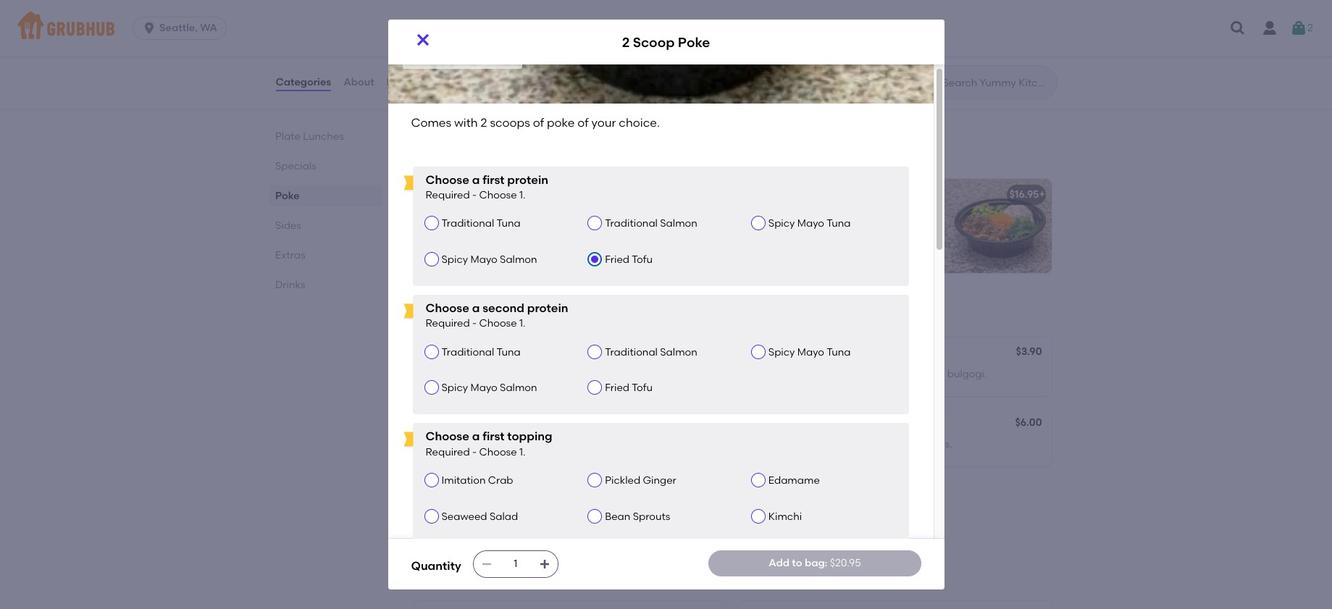 Task type: vqa. For each thing, say whether or not it's contained in the screenshot.
2
yes



Task type: describe. For each thing, give the bounding box(es) containing it.
- for choose a first protein
[[472, 189, 477, 201]]

1 tempura from the left
[[876, 56, 919, 68]]

kimchi
[[769, 510, 802, 523]]

gyoza
[[423, 489, 454, 501]]

rolls.
[[931, 438, 953, 451]]

raw pieces of tuna cut into cubes.
[[423, 438, 590, 451]]

seaweed salad
[[442, 510, 518, 523]]

tofu for choose a first protein
[[632, 253, 653, 266]]

traditional salmon for choose a second protein
[[605, 346, 698, 358]]

plate lunches
[[275, 130, 344, 143]]

ginger
[[643, 475, 677, 487]]

and up input item quantity "number field"
[[515, 509, 535, 521]]

rice inside the fried rice with your choice of protein and peas, carrots, and onions.
[[450, 56, 468, 68]]

protein for choose a first protein
[[507, 173, 549, 187]]

comes for 2 scoop poke image on the top of the page
[[423, 209, 458, 221]]

grilled
[[423, 368, 455, 380]]

1 horizontal spatial choice.
[[619, 116, 660, 130]]

pieces.
[[756, 368, 790, 380]]

bulgogi
[[747, 347, 785, 360]]

poke inside 2 scoop poke $20.95
[[476, 24, 514, 42]]

spicy mayo salmon for second
[[442, 382, 537, 394]]

2 scoop poke image
[[618, 179, 727, 273]]

crab
[[488, 475, 513, 487]]

grilled spam on seasoned rice wrapped in nori.
[[423, 368, 653, 380]]

$6.00 for raw pieces of tuna cut into cubes.
[[691, 416, 718, 429]]

poke for 2 scoop poke image on the top of the page
[[541, 209, 565, 221]]

a for choose a second protein
[[472, 301, 480, 315]]

1 vertical spatial scoops
[[491, 209, 526, 221]]

spam
[[457, 368, 485, 380]]

rice
[[484, 36, 506, 48]]

categories
[[276, 76, 331, 88]]

seattle, wa
[[159, 22, 217, 34]]

traditional tuna for first
[[442, 218, 521, 230]]

bulgogi.
[[947, 368, 987, 380]]

and left egg on the bottom of page
[[852, 438, 871, 451]]

poke down the fried rice with your choice of protein and peas, carrots, and onions.
[[547, 116, 575, 130]]

raw
[[423, 438, 444, 451]]

about
[[344, 76, 374, 88]]

side scoop poke
[[423, 418, 505, 430]]

comes down reviews button
[[411, 116, 451, 130]]

1 vertical spatial veggie
[[537, 509, 570, 521]]

required for choose a first protein
[[426, 189, 470, 201]]

house
[[423, 36, 454, 48]]

choose a first protein required - choose 1.
[[426, 173, 549, 201]]

choice. for 1 scoop poke image
[[747, 224, 783, 236]]

spicy mayo tuna for choose a first protein
[[769, 218, 851, 230]]

mandu
[[788, 347, 822, 360]]

peas,
[[625, 56, 652, 68]]

reviews button
[[386, 57, 428, 109]]

$15.50
[[683, 34, 714, 46]]

$3.90 for bulgogi.
[[1016, 346, 1042, 358]]

quantity
[[411, 560, 461, 573]]

- for choose a first topping
[[472, 446, 477, 459]]

pieces right '6' on the right top of page
[[806, 56, 838, 68]]

categories button
[[275, 57, 332, 109]]

a la carte 6 pieces shrimp tempura with tempura sauce.
[[747, 56, 1022, 68]]

comes with 1 scoop of poke of your choice.
[[747, 209, 919, 236]]

on
[[488, 368, 500, 380]]

musubi
[[454, 347, 490, 360]]

la
[[757, 56, 766, 68]]

svg image for seattle, wa
[[142, 21, 157, 36]]

pieces for 4 pieces fried pork and veggie dumplings.
[[431, 509, 463, 521]]

$16.95
[[1010, 189, 1039, 201]]

seaweed
[[442, 510, 487, 523]]

filled
[[874, 368, 897, 380]]

scoop inside 2 scoop poke $20.95
[[424, 24, 472, 42]]

cut
[[519, 438, 535, 451]]

protein inside the fried rice with your choice of protein and peas, carrots, and onions.
[[565, 56, 600, 68]]

2 pieces of fried pork and veggie egg rolls.
[[747, 438, 953, 451]]

beef
[[923, 368, 945, 380]]

spicy left 1
[[769, 218, 795, 230]]

add to bag: $20.95
[[769, 557, 861, 569]]

bean
[[605, 510, 631, 523]]

1 horizontal spatial svg image
[[481, 559, 492, 570]]

house fried rice
[[423, 36, 506, 48]]

$16.95 +
[[1010, 189, 1045, 201]]

scoop
[[814, 209, 844, 221]]

$20.95 for add to bag:
[[830, 557, 861, 569]]

1 horizontal spatial 2 scoop poke
[[622, 34, 710, 50]]

2 button
[[1290, 15, 1314, 41]]

bean sprouts
[[605, 510, 670, 523]]

spicy mayo salmon for first
[[442, 253, 537, 266]]

specials
[[275, 160, 316, 172]]

with inside comes with 1 scoop of poke of your choice.
[[785, 209, 805, 221]]

seasoned
[[503, 368, 550, 380]]

a for choose a first topping
[[472, 430, 480, 444]]

carrots,
[[654, 56, 692, 68]]

with down the choose a first protein required - choose 1.
[[460, 209, 481, 221]]

traditional tuna for second
[[442, 346, 521, 358]]

choice. for 2 scoop poke image on the top of the page
[[423, 224, 458, 236]]

seattle, wa button
[[133, 17, 233, 40]]

fried inside the fried rice with your choice of protein and peas, carrots, and onions.
[[423, 56, 447, 68]]

edamame
[[769, 475, 820, 487]]

spam musubi
[[423, 347, 490, 360]]

reviews
[[387, 76, 427, 88]]

tuna
[[493, 438, 516, 451]]

with inside the fried rice with your choice of protein and peas, carrots, and onions.
[[471, 56, 491, 68]]

1 vertical spatial comes with 2 scoops of poke of your choice.
[[423, 209, 601, 236]]

imitation crab
[[442, 475, 513, 487]]

drinks
[[275, 279, 305, 291]]

spicy up choose a second protein required - choose 1.
[[442, 253, 468, 266]]

topping
[[507, 430, 553, 444]]

first for protein
[[483, 173, 505, 187]]

main navigation navigation
[[0, 0, 1332, 57]]

4 for 4 pieces fried pork and veggie dumplings.
[[423, 509, 429, 521]]

into
[[537, 438, 556, 451]]

bulgogi mandu
[[747, 347, 822, 360]]

with down onions.
[[454, 116, 478, 130]]

1. for choose a first protein
[[519, 189, 526, 201]]

$12.00
[[1012, 34, 1042, 46]]

1
[[808, 209, 812, 221]]

side
[[423, 418, 444, 430]]

bag:
[[805, 557, 828, 569]]

6
[[797, 56, 803, 68]]

search icon image
[[920, 74, 937, 91]]

second
[[483, 301, 525, 315]]

lunches
[[303, 130, 344, 143]]

about button
[[343, 57, 375, 109]]

onions.
[[445, 71, 480, 83]]

wrapped
[[573, 368, 618, 380]]

svg image inside main navigation navigation
[[1230, 20, 1247, 37]]

cubes.
[[558, 438, 590, 451]]

1. for choose a second protein
[[519, 318, 526, 330]]

0 vertical spatial fried
[[802, 438, 825, 451]]



Task type: locate. For each thing, give the bounding box(es) containing it.
2 1. from the top
[[519, 318, 526, 330]]

svg image inside seattle, wa button
[[142, 21, 157, 36]]

with up onions.
[[471, 56, 491, 68]]

tuna up on
[[497, 346, 521, 358]]

2 inside button
[[1308, 22, 1314, 34]]

add
[[769, 557, 790, 569]]

sauce.
[[990, 56, 1022, 68]]

tempura up search yummy kitchen "search box"
[[945, 56, 987, 68]]

poke down the choose a first protein required - choose 1.
[[541, 209, 565, 221]]

1 required from the top
[[426, 189, 470, 201]]

1 horizontal spatial $6.00
[[1015, 416, 1042, 429]]

1 horizontal spatial 4
[[747, 368, 753, 380]]

required inside choose a second protein required - choose 1.
[[426, 318, 470, 330]]

pickled
[[605, 475, 641, 487]]

0 vertical spatial traditional salmon
[[605, 218, 698, 230]]

0 horizontal spatial extras
[[275, 249, 305, 262]]

1 horizontal spatial rice
[[553, 368, 571, 380]]

1 spicy mayo tuna from the top
[[769, 218, 851, 230]]

1 vertical spatial extras
[[411, 567, 459, 585]]

spicy down grilled
[[442, 382, 468, 394]]

fried tofu for choose a second protein
[[605, 382, 653, 394]]

traditional salmon for choose a first protein
[[605, 218, 698, 230]]

with left beef
[[900, 368, 920, 380]]

svg image
[[1290, 20, 1308, 37], [142, 21, 157, 36], [539, 559, 550, 570]]

1 vertical spatial first
[[483, 430, 505, 444]]

+
[[1039, 189, 1045, 201]]

spicy mayo salmon down on
[[442, 382, 537, 394]]

1 vertical spatial pork
[[490, 509, 513, 521]]

of inside the fried rice with your choice of protein and peas, carrots, and onions.
[[553, 56, 563, 68]]

sides up spam
[[411, 304, 452, 322]]

1. inside choose a first topping required - choose 1.
[[519, 446, 526, 459]]

1 vertical spatial traditional salmon
[[605, 346, 698, 358]]

traditional salmon
[[605, 218, 698, 230], [605, 346, 698, 358]]

1 horizontal spatial extras
[[411, 567, 459, 585]]

pieces for raw pieces of tuna cut into cubes.
[[447, 438, 479, 451]]

nori.
[[632, 368, 653, 380]]

0 vertical spatial comes with 2 scoops of poke of your choice.
[[411, 116, 660, 130]]

rolls
[[769, 418, 793, 430]]

0 vertical spatial extras
[[275, 249, 305, 262]]

traditional tuna up spam
[[442, 346, 521, 358]]

protein for choose a second protein
[[527, 301, 568, 315]]

2 horizontal spatial choice.
[[747, 224, 783, 236]]

2 required from the top
[[426, 318, 470, 330]]

1 horizontal spatial svg image
[[539, 559, 550, 570]]

choice
[[517, 56, 551, 68]]

spam
[[423, 347, 452, 360]]

and left onions.
[[423, 71, 442, 83]]

Search Yummy Kitchen search field
[[942, 76, 1052, 90]]

comes for 1 scoop poke image
[[747, 209, 782, 221]]

a inside the choose a first protein required - choose 1.
[[472, 173, 480, 187]]

1 vertical spatial $20.95
[[830, 557, 861, 569]]

2 vertical spatial a
[[472, 430, 480, 444]]

1 horizontal spatial sides
[[411, 304, 452, 322]]

pieces for 2 pieces of fried pork and veggie egg rolls.
[[755, 438, 788, 451]]

with up search icon
[[922, 56, 942, 68]]

4 left 'pieces.'
[[747, 368, 753, 380]]

1 first from the top
[[483, 173, 505, 187]]

1 vertical spatial rice
[[553, 368, 571, 380]]

2 horizontal spatial svg image
[[1290, 20, 1308, 37]]

poke for 1 scoop poke image
[[859, 209, 883, 221]]

1 vertical spatial -
[[472, 318, 477, 330]]

1 traditional tuna from the top
[[442, 218, 521, 230]]

2 vertical spatial -
[[472, 446, 477, 459]]

- for choose a second protein
[[472, 318, 477, 330]]

comes
[[411, 116, 451, 130], [423, 209, 458, 221], [747, 209, 782, 221]]

tempura right shrimp
[[876, 56, 919, 68]]

0 horizontal spatial svg image
[[414, 31, 431, 49]]

3 required from the top
[[426, 446, 470, 459]]

2 a from the top
[[472, 301, 480, 315]]

4 for 4 pieces. fried dumplings filled with beef bulgogi.
[[747, 368, 753, 380]]

dumplings
[[820, 368, 871, 380]]

0 vertical spatial 4
[[747, 368, 753, 380]]

0 horizontal spatial $20.95
[[411, 45, 448, 58]]

mayo
[[798, 218, 825, 230], [471, 253, 498, 266], [798, 346, 825, 358], [471, 382, 498, 394]]

svg image up reviews
[[414, 31, 431, 49]]

4 pieces. fried dumplings filled with beef bulgogi.
[[747, 368, 987, 380]]

to
[[792, 557, 802, 569]]

a inside choose a second protein required - choose 1.
[[472, 301, 480, 315]]

1 traditional salmon from the top
[[605, 218, 698, 230]]

choice.
[[619, 116, 660, 130], [423, 224, 458, 236], [747, 224, 783, 236]]

1 1. from the top
[[519, 189, 526, 201]]

svg image left input item quantity "number field"
[[481, 559, 492, 570]]

0 vertical spatial sides
[[275, 220, 301, 232]]

scoops
[[490, 116, 530, 130], [491, 209, 526, 221]]

carte
[[769, 56, 795, 68]]

0 vertical spatial scoops
[[490, 116, 530, 130]]

veggie left dumplings. at the left of page
[[537, 509, 570, 521]]

first for topping
[[483, 430, 505, 444]]

pickled ginger
[[605, 475, 677, 487]]

choose
[[426, 173, 469, 187], [479, 189, 517, 201], [426, 301, 469, 315], [479, 318, 517, 330], [426, 430, 469, 444], [479, 446, 517, 459]]

veggie left egg on the bottom of page
[[873, 438, 906, 451]]

1 vertical spatial 4
[[423, 509, 429, 521]]

2 tempura from the left
[[945, 56, 987, 68]]

4 down 'gyoza'
[[423, 509, 429, 521]]

choose a second protein required - choose 1.
[[426, 301, 568, 330]]

spicy up 'pieces.'
[[769, 346, 795, 358]]

0 horizontal spatial choice.
[[423, 224, 458, 236]]

choice. inside comes with 1 scoop of poke of your choice.
[[747, 224, 783, 236]]

1 horizontal spatial pork
[[827, 438, 849, 451]]

svg image inside the 2 button
[[1290, 20, 1308, 37]]

Input item quantity number field
[[500, 551, 532, 577]]

4
[[747, 368, 753, 380], [423, 509, 429, 521]]

1.
[[519, 189, 526, 201], [519, 318, 526, 330], [519, 446, 526, 459]]

0 vertical spatial -
[[472, 189, 477, 201]]

2 traditional salmon from the top
[[605, 346, 698, 358]]

0 horizontal spatial sides
[[275, 220, 301, 232]]

1. inside the choose a first protein required - choose 1.
[[519, 189, 526, 201]]

0 vertical spatial 2 scoop poke
[[622, 34, 710, 50]]

1 horizontal spatial tempura
[[945, 56, 987, 68]]

0 vertical spatial spicy mayo salmon
[[442, 253, 537, 266]]

1 horizontal spatial veggie
[[873, 438, 906, 451]]

required inside the choose a first protein required - choose 1.
[[426, 189, 470, 201]]

plate
[[275, 130, 300, 143]]

2 - from the top
[[472, 318, 477, 330]]

0 horizontal spatial svg image
[[142, 21, 157, 36]]

0 vertical spatial veggie
[[873, 438, 906, 451]]

first
[[483, 173, 505, 187], [483, 430, 505, 444]]

0 horizontal spatial pork
[[490, 509, 513, 521]]

rice up onions.
[[450, 56, 468, 68]]

poke right scoop
[[859, 209, 883, 221]]

seattle,
[[159, 22, 198, 34]]

1 vertical spatial sides
[[411, 304, 452, 322]]

0 vertical spatial spicy mayo tuna
[[769, 218, 851, 230]]

0 horizontal spatial tempura
[[876, 56, 919, 68]]

egg rolls
[[747, 418, 793, 430]]

3 - from the top
[[472, 446, 477, 459]]

0 vertical spatial pork
[[827, 438, 849, 451]]

a
[[472, 173, 480, 187], [472, 301, 480, 315], [472, 430, 480, 444]]

0 vertical spatial fried tofu
[[605, 253, 653, 266]]

2 fried tofu from the top
[[605, 382, 653, 394]]

1 spicy mayo salmon from the top
[[442, 253, 537, 266]]

1 vertical spatial traditional tuna
[[442, 346, 521, 358]]

$3.90
[[692, 346, 718, 358], [1016, 346, 1042, 358]]

$20.95
[[411, 45, 448, 58], [830, 557, 861, 569]]

of
[[553, 56, 563, 68], [533, 116, 544, 130], [578, 116, 589, 130], [529, 209, 538, 221], [568, 209, 577, 221], [847, 209, 856, 221], [885, 209, 895, 221], [481, 438, 491, 451], [790, 438, 800, 451]]

1 horizontal spatial $3.90
[[1016, 346, 1042, 358]]

0 vertical spatial rice
[[450, 56, 468, 68]]

3 1. from the top
[[519, 446, 526, 459]]

scoops down the choose a first protein required - choose 1.
[[491, 209, 526, 221]]

svg image left the 2 button
[[1230, 20, 1247, 37]]

0 horizontal spatial $6.00
[[691, 416, 718, 429]]

2 vertical spatial required
[[426, 446, 470, 459]]

first inside choose a first topping required - choose 1.
[[483, 430, 505, 444]]

comes inside comes with 1 scoop of poke of your choice.
[[747, 209, 782, 221]]

1 fried tofu from the top
[[605, 253, 653, 266]]

fried rice with your choice of protein and peas, carrots, and onions.
[[423, 56, 692, 83]]

$6.00
[[691, 416, 718, 429], [1015, 416, 1042, 429]]

1 vertical spatial fried
[[466, 509, 488, 521]]

0 vertical spatial 1.
[[519, 189, 526, 201]]

0 horizontal spatial rice
[[450, 56, 468, 68]]

1 a from the top
[[472, 173, 480, 187]]

pieces down egg rolls
[[755, 438, 788, 451]]

0 vertical spatial a
[[472, 173, 480, 187]]

sprouts
[[633, 510, 670, 523]]

svg image for 2
[[1290, 20, 1308, 37]]

pork
[[827, 438, 849, 451], [490, 509, 513, 521]]

your inside the fried rice with your choice of protein and peas, carrots, and onions.
[[494, 56, 515, 68]]

- inside choose a second protein required - choose 1.
[[472, 318, 477, 330]]

1 vertical spatial required
[[426, 318, 470, 330]]

pieces down 'gyoza'
[[431, 509, 463, 521]]

spicy mayo salmon up "second"
[[442, 253, 537, 266]]

1 vertical spatial 2 scoop poke
[[423, 189, 489, 201]]

2 spicy mayo salmon from the top
[[442, 382, 537, 394]]

korean fried chicken special image
[[943, 0, 1052, 14]]

protein
[[565, 56, 600, 68], [507, 173, 549, 187], [527, 301, 568, 315]]

rice left wrapped at the left of page
[[553, 368, 571, 380]]

1 vertical spatial 1.
[[519, 318, 526, 330]]

poke
[[547, 116, 575, 130], [541, 209, 565, 221], [859, 209, 883, 221]]

2 tofu from the top
[[632, 382, 653, 394]]

$6.00 for 2 pieces of fried pork and veggie egg rolls.
[[1015, 416, 1042, 429]]

2 $3.90 from the left
[[1016, 346, 1042, 358]]

comes left 1
[[747, 209, 782, 221]]

comes with 2 scoops of poke of your choice.
[[411, 116, 660, 130], [423, 209, 601, 236]]

your inside comes with 1 scoop of poke of your choice.
[[897, 209, 919, 221]]

2 scoop poke $20.95
[[411, 24, 514, 58]]

$20.95 inside 2 scoop poke $20.95
[[411, 45, 448, 58]]

1 tofu from the top
[[632, 253, 653, 266]]

pork down dumplings
[[827, 438, 849, 451]]

pieces
[[806, 56, 838, 68], [447, 438, 479, 451], [755, 438, 788, 451], [431, 509, 463, 521]]

choose a first topping required - choose 1.
[[426, 430, 553, 459]]

2 spicy mayo tuna from the top
[[769, 346, 851, 358]]

comes with 2 scoops of poke of your choice. down the fried rice with your choice of protein and peas, carrots, and onions.
[[411, 116, 660, 130]]

tuna
[[497, 218, 521, 230], [827, 218, 851, 230], [497, 346, 521, 358], [827, 346, 851, 358]]

egg
[[909, 438, 928, 451]]

2 inside 2 scoop poke $20.95
[[411, 24, 420, 42]]

1 vertical spatial protein
[[507, 173, 549, 187]]

poke inside comes with 1 scoop of poke of your choice.
[[859, 209, 883, 221]]

1 vertical spatial spicy mayo tuna
[[769, 346, 851, 358]]

1 vertical spatial a
[[472, 301, 480, 315]]

rice
[[450, 56, 468, 68], [553, 368, 571, 380]]

1 horizontal spatial fried
[[802, 438, 825, 451]]

spicy mayo tuna for choose a second protein
[[769, 346, 851, 358]]

1. for choose a first topping
[[519, 446, 526, 459]]

a inside choose a first topping required - choose 1.
[[472, 430, 480, 444]]

veggie
[[873, 438, 906, 451], [537, 509, 570, 521]]

$20.95 right bag:
[[830, 557, 861, 569]]

0 horizontal spatial veggie
[[537, 509, 570, 521]]

pork down "crab"
[[490, 509, 513, 521]]

1 - from the top
[[472, 189, 477, 201]]

required for choose a first topping
[[426, 446, 470, 459]]

tuna up dumplings
[[827, 346, 851, 358]]

comes down the choose a first protein required - choose 1.
[[423, 209, 458, 221]]

0 vertical spatial protein
[[565, 56, 600, 68]]

required inside choose a first topping required - choose 1.
[[426, 446, 470, 459]]

0 horizontal spatial $3.90
[[692, 346, 718, 358]]

1 vertical spatial tofu
[[632, 382, 653, 394]]

0 vertical spatial first
[[483, 173, 505, 187]]

0 vertical spatial $20.95
[[411, 45, 448, 58]]

a for choose a first protein
[[472, 173, 480, 187]]

spicy mayo tuna
[[769, 218, 851, 230], [769, 346, 851, 358]]

svg image
[[1230, 20, 1247, 37], [414, 31, 431, 49], [481, 559, 492, 570]]

a
[[747, 56, 755, 68]]

2 vertical spatial protein
[[527, 301, 568, 315]]

traditional tuna down the choose a first protein required - choose 1.
[[442, 218, 521, 230]]

required for choose a second protein
[[426, 318, 470, 330]]

2 $6.00 from the left
[[1015, 416, 1042, 429]]

pieces down the side scoop poke
[[447, 438, 479, 451]]

1 vertical spatial spicy mayo salmon
[[442, 382, 537, 394]]

comes with 2 scoops of poke of your choice. down the choose a first protein required - choose 1.
[[423, 209, 601, 236]]

extras down seaweed
[[411, 567, 459, 585]]

2 first from the top
[[483, 430, 505, 444]]

1 $3.90 from the left
[[692, 346, 718, 358]]

2 horizontal spatial svg image
[[1230, 20, 1247, 37]]

0 horizontal spatial 4
[[423, 509, 429, 521]]

$20.95 for 2 scoop poke
[[411, 45, 448, 58]]

your
[[494, 56, 515, 68], [592, 116, 616, 130], [580, 209, 601, 221], [897, 209, 919, 221]]

and left peas,
[[603, 56, 622, 68]]

spicy mayo salmon
[[442, 253, 537, 266], [442, 382, 537, 394]]

0 vertical spatial traditional tuna
[[442, 218, 521, 230]]

dumplings.
[[572, 509, 627, 521]]

2 traditional tuna from the top
[[442, 346, 521, 358]]

4 pieces fried pork and veggie dumplings.
[[423, 509, 627, 521]]

- inside choose a first topping required - choose 1.
[[472, 446, 477, 459]]

2 vertical spatial 1.
[[519, 446, 526, 459]]

shrimp
[[840, 56, 874, 68]]

2
[[1308, 22, 1314, 34], [411, 24, 420, 42], [622, 34, 630, 50], [481, 116, 487, 130], [423, 189, 429, 201], [483, 209, 489, 221], [747, 438, 753, 451]]

$3.90 for nori.
[[692, 346, 718, 358]]

1. inside choose a second protein required - choose 1.
[[519, 318, 526, 330]]

1 scoop poke image
[[943, 179, 1052, 273]]

0 horizontal spatial 2 scoop poke
[[423, 189, 489, 201]]

imitation
[[442, 475, 486, 487]]

0 horizontal spatial fried
[[466, 509, 488, 521]]

1 $6.00 from the left
[[691, 416, 718, 429]]

traditional
[[442, 218, 494, 230], [605, 218, 658, 230], [442, 346, 494, 358], [605, 346, 658, 358]]

-
[[472, 189, 477, 201], [472, 318, 477, 330], [472, 446, 477, 459]]

3 a from the top
[[472, 430, 480, 444]]

0 vertical spatial required
[[426, 189, 470, 201]]

extras up drinks
[[275, 249, 305, 262]]

first inside the choose a first protein required - choose 1.
[[483, 173, 505, 187]]

1 horizontal spatial $20.95
[[830, 557, 861, 569]]

fried up edamame on the right bottom of page
[[802, 438, 825, 451]]

protein inside choose a second protein required - choose 1.
[[527, 301, 568, 315]]

- inside the choose a first protein required - choose 1.
[[472, 189, 477, 201]]

protein inside the choose a first protein required - choose 1.
[[507, 173, 549, 187]]

fried left salad
[[466, 509, 488, 521]]

with left 1
[[785, 209, 805, 221]]

fried tofu for choose a first protein
[[605, 253, 653, 266]]

0 vertical spatial tofu
[[632, 253, 653, 266]]

tuna right 1
[[827, 218, 851, 230]]

egg
[[747, 418, 767, 430]]

scoops down choice
[[490, 116, 530, 130]]

1 vertical spatial fried tofu
[[605, 382, 653, 394]]

fried
[[802, 438, 825, 451], [466, 509, 488, 521]]

salad
[[490, 510, 518, 523]]

sides up drinks
[[275, 220, 301, 232]]

tuna down the choose a first protein required - choose 1.
[[497, 218, 521, 230]]

tofu for choose a second protein
[[632, 382, 653, 394]]

$20.95 up reviews
[[411, 45, 448, 58]]

in
[[620, 368, 629, 380]]



